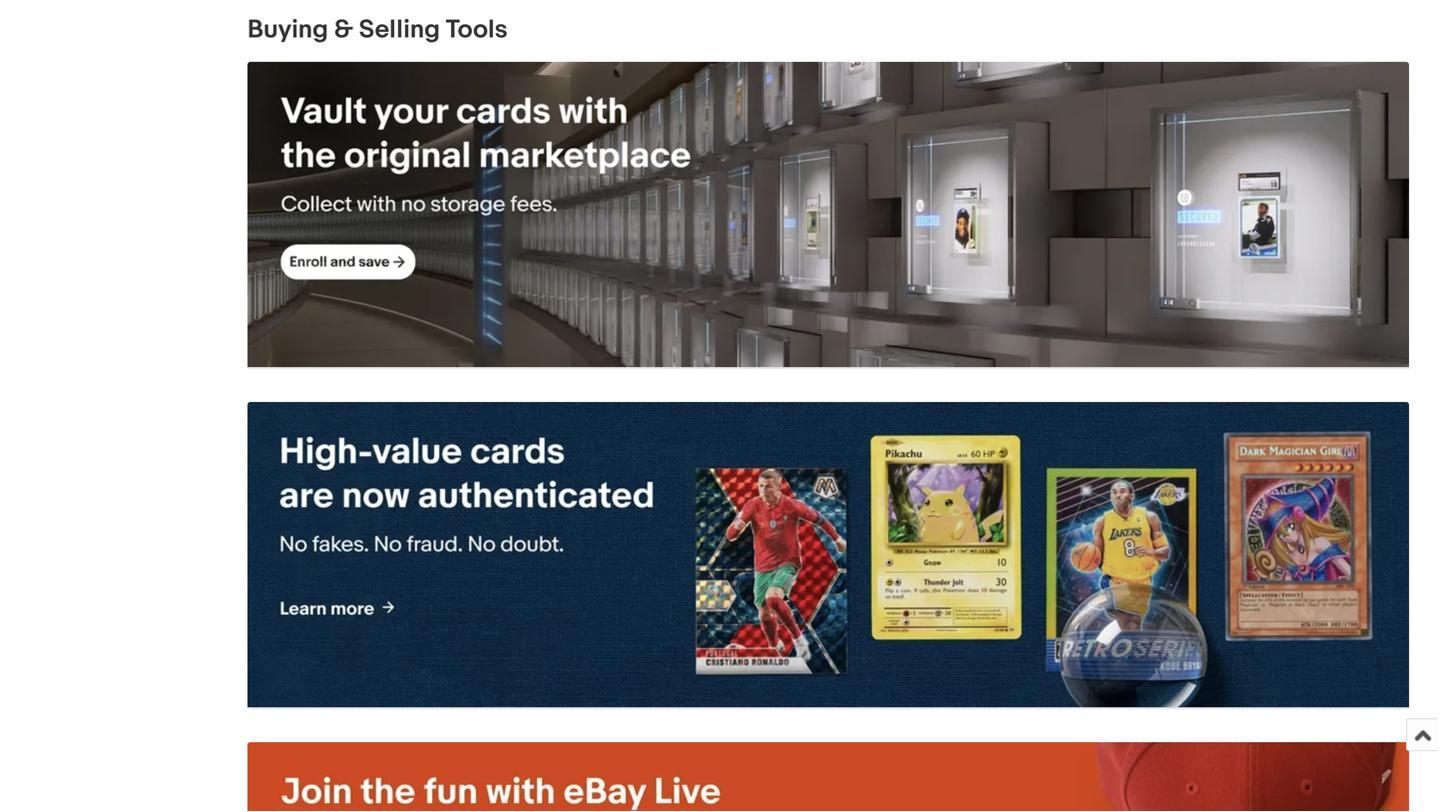 Task type: describe. For each thing, give the bounding box(es) containing it.
tools
[[446, 14, 508, 45]]

selling
[[359, 14, 440, 45]]

buying & selling tools
[[248, 14, 508, 45]]

vault image image
[[248, 62, 1410, 367]]



Task type: vqa. For each thing, say whether or not it's contained in the screenshot.
the right Featured
no



Task type: locate. For each thing, give the bounding box(es) containing it.
None text field
[[248, 62, 1410, 368], [248, 402, 1410, 709], [248, 743, 1410, 812], [248, 743, 1410, 812]]

&
[[334, 14, 353, 45]]

buying
[[248, 14, 328, 45]]

none text field vault image
[[248, 62, 1410, 368]]

none text field high-value cards are now authenticated. learn more here.
[[248, 402, 1410, 709]]

high-value cards are now authenticated. learn more here. image
[[248, 402, 1410, 708]]



